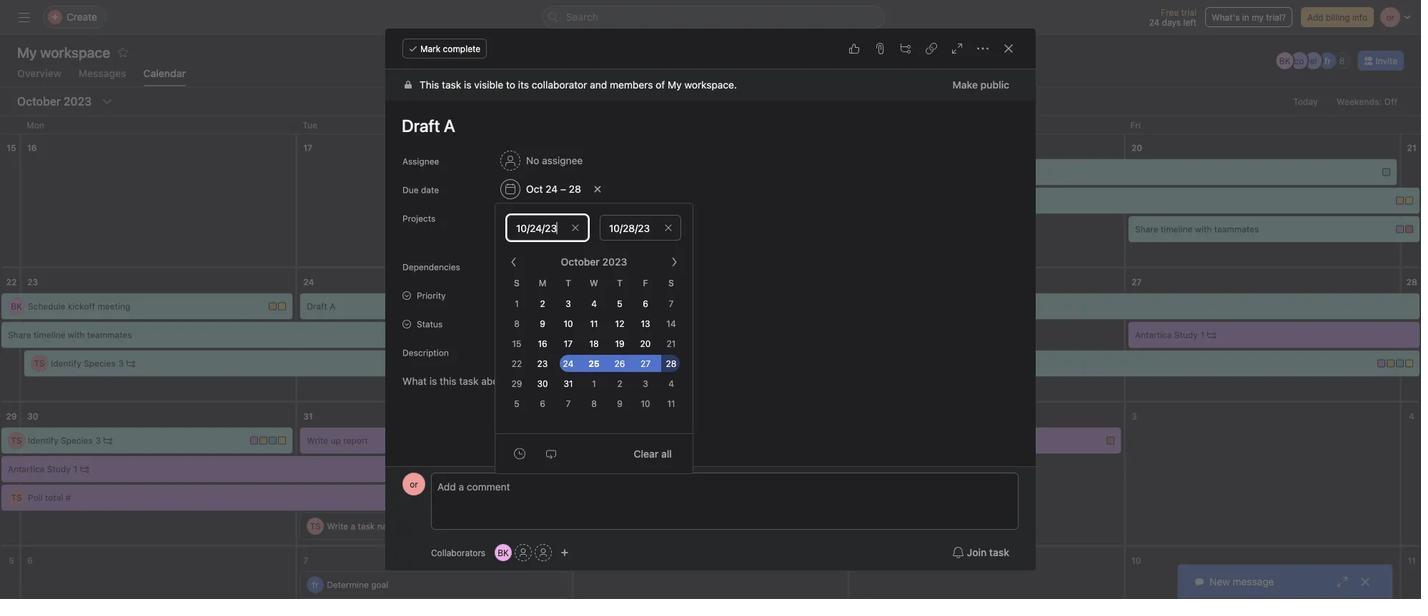 Task type: locate. For each thing, give the bounding box(es) containing it.
2
[[540, 299, 545, 309], [617, 379, 623, 389]]

1 horizontal spatial 11
[[667, 399, 675, 409]]

0 vertical spatial 4
[[591, 299, 597, 309]]

4
[[591, 299, 597, 309], [669, 379, 674, 389], [1409, 412, 1415, 422]]

0 vertical spatial teammates
[[1215, 225, 1259, 235]]

mark complete button
[[403, 39, 487, 59]]

more actions for this task image
[[977, 43, 989, 54]]

add inside add to projects button
[[501, 236, 517, 246]]

add dependencies button
[[494, 257, 584, 277]]

1 vertical spatial 7
[[566, 399, 571, 409]]

leftcount image
[[1208, 331, 1216, 340], [127, 360, 135, 368], [104, 437, 112, 445]]

14
[[667, 319, 676, 329]]

complete
[[443, 44, 481, 54]]

all
[[661, 448, 672, 460]]

trial
[[1182, 7, 1197, 17]]

2 vertical spatial 7
[[303, 556, 308, 566]]

meeting
[[98, 302, 130, 312]]

9 down m
[[540, 319, 545, 329]]

task for join
[[990, 547, 1010, 559]]

draft
[[307, 302, 327, 312]]

no assignee
[[526, 155, 583, 167]]

0 horizontal spatial with
[[68, 330, 85, 340]]

13
[[641, 319, 650, 329]]

0 vertical spatial 23
[[27, 277, 38, 287]]

2 vertical spatial 10
[[1132, 556, 1142, 566]]

25 left 26
[[589, 359, 600, 369]]

next month image
[[669, 257, 680, 268]]

or button
[[403, 473, 425, 496]]

1
[[515, 299, 519, 309], [1201, 330, 1205, 340], [592, 379, 596, 389], [73, 465, 77, 475]]

3
[[566, 299, 571, 309], [118, 359, 124, 369], [643, 379, 648, 389], [1132, 412, 1137, 422], [96, 436, 101, 446]]

24 left 'days' at right top
[[1149, 17, 1160, 27]]

1 horizontal spatial antartica
[[1135, 330, 1172, 340]]

1 vertical spatial 6
[[540, 399, 545, 409]]

1 vertical spatial antartica study
[[8, 465, 71, 475]]

write left 'up'
[[307, 436, 328, 446]]

identify species down kickoff
[[51, 359, 116, 369]]

overview
[[17, 68, 61, 79]]

attachments: add a file to this task, draft a image
[[875, 43, 886, 54]]

1 vertical spatial 30
[[27, 412, 38, 422]]

write
[[307, 436, 328, 446], [327, 522, 348, 532]]

functional
[[540, 213, 580, 223]]

0 vertical spatial add
[[1308, 12, 1324, 22]]

0 vertical spatial 16
[[27, 143, 37, 153]]

days
[[1162, 17, 1181, 27]]

0 vertical spatial write
[[307, 436, 328, 446]]

16 down m
[[538, 339, 547, 349]]

1 horizontal spatial 15
[[512, 339, 522, 349]]

1 horizontal spatial 23
[[537, 359, 548, 369]]

left
[[1184, 17, 1197, 27]]

t down the october
[[566, 278, 571, 288]]

oct 24 – 28
[[526, 183, 581, 195]]

0 horizontal spatial antartica
[[8, 465, 45, 475]]

1 horizontal spatial t
[[617, 278, 623, 288]]

antartica study for 30
[[8, 465, 71, 475]]

23
[[27, 277, 38, 287], [537, 359, 548, 369]]

add
[[1308, 12, 1324, 22], [501, 236, 517, 246], [501, 262, 517, 272]]

a
[[351, 522, 355, 532]]

2 horizontal spatial 8
[[1340, 56, 1345, 66]]

f
[[643, 278, 648, 288]]

2 down m
[[540, 299, 545, 309]]

16 down mon
[[27, 143, 37, 153]]

add or remove collaborators image
[[561, 549, 569, 558]]

24 inside free trial 24 days left
[[1149, 17, 1160, 27]]

0 likes. click to like this task image
[[849, 43, 860, 54]]

18 left 19
[[589, 339, 599, 349]]

21
[[1408, 143, 1417, 153], [667, 339, 676, 349]]

search list box
[[542, 6, 885, 29]]

workspace.
[[685, 79, 737, 91]]

study for 27
[[1175, 330, 1198, 340]]

to down cross-
[[519, 236, 528, 246]]

task left is
[[442, 79, 461, 91]]

bk left co
[[1280, 56, 1291, 66]]

2 vertical spatial leftcount image
[[104, 437, 112, 445]]

1 vertical spatial 16
[[538, 339, 547, 349]]

1 horizontal spatial study
[[1175, 330, 1198, 340]]

remove task from cross-functional project plan image
[[695, 214, 703, 222]]

1 vertical spatial 23
[[537, 359, 548, 369]]

task inside main content
[[442, 79, 461, 91]]

0 horizontal spatial s
[[514, 278, 520, 288]]

add up the previous month image
[[501, 236, 517, 246]]

31
[[564, 379, 573, 389], [303, 412, 313, 422]]

leftcount image
[[80, 466, 89, 474]]

2 horizontal spatial 5
[[617, 299, 623, 309]]

2 vertical spatial 28
[[666, 359, 677, 369]]

tue
[[302, 120, 318, 130]]

30
[[537, 379, 548, 389], [27, 412, 38, 422]]

identify species up leftcount image on the bottom left
[[28, 436, 93, 446]]

1 vertical spatial antartica
[[8, 465, 45, 475]]

9 down 26
[[617, 399, 623, 409]]

add subtask image
[[900, 43, 912, 54]]

6
[[643, 299, 648, 309], [540, 399, 545, 409], [27, 556, 33, 566]]

weekends:
[[1337, 97, 1382, 107]]

0 horizontal spatial t
[[566, 278, 571, 288]]

add down add to projects button
[[501, 262, 517, 272]]

date
[[421, 185, 439, 195]]

0 horizontal spatial fr
[[312, 581, 319, 591]]

0 horizontal spatial study
[[47, 465, 71, 475]]

task right a
[[358, 522, 375, 532]]

teammates
[[1215, 225, 1259, 235], [87, 330, 132, 340]]

1 horizontal spatial 10
[[641, 399, 650, 409]]

2 horizontal spatial 28
[[1407, 277, 1418, 287]]

0 horizontal spatial 28
[[569, 183, 581, 195]]

1 horizontal spatial 9
[[617, 399, 623, 409]]

join
[[967, 547, 987, 559]]

clear due date image
[[593, 185, 602, 194]]

1 vertical spatial 28
[[1407, 277, 1418, 287]]

1 horizontal spatial with
[[1195, 225, 1212, 235]]

1 vertical spatial 18
[[589, 339, 599, 349]]

15
[[7, 143, 16, 153], [512, 339, 522, 349]]

12
[[615, 319, 625, 329]]

9
[[540, 319, 545, 329], [617, 399, 623, 409]]

add inside add dependencies button
[[501, 262, 517, 272]]

task inside button
[[990, 547, 1010, 559]]

add for add to projects
[[501, 236, 517, 246]]

1 horizontal spatial 21
[[1408, 143, 1417, 153]]

bk left schedule
[[11, 302, 22, 312]]

bk inside bk button
[[498, 548, 509, 558]]

co
[[1295, 56, 1305, 66]]

1 vertical spatial study
[[47, 465, 71, 475]]

1 horizontal spatial 17
[[564, 339, 573, 349]]

1 horizontal spatial 5
[[514, 399, 520, 409]]

2 vertical spatial 8
[[591, 399, 597, 409]]

0 vertical spatial 20
[[1132, 143, 1143, 153]]

s down "next month" image
[[669, 278, 674, 288]]

2 vertical spatial 4
[[1409, 412, 1415, 422]]

study
[[1175, 330, 1198, 340], [47, 465, 71, 475]]

0 horizontal spatial 17
[[303, 143, 312, 153]]

0 horizontal spatial 16
[[27, 143, 37, 153]]

1 horizontal spatial 29
[[512, 379, 522, 389]]

22
[[6, 277, 17, 287], [512, 359, 522, 369]]

0 horizontal spatial 22
[[6, 277, 17, 287]]

name
[[377, 522, 399, 532]]

1 vertical spatial bk
[[11, 302, 22, 312]]

0 vertical spatial 8
[[1340, 56, 1345, 66]]

dependencies
[[519, 262, 578, 272]]

join task
[[967, 547, 1010, 559]]

poll total #
[[28, 493, 71, 503]]

24 left 26
[[563, 359, 574, 369]]

0 vertical spatial antartica study
[[1135, 330, 1198, 340]]

1 vertical spatial task
[[358, 522, 375, 532]]

write for write a task name
[[327, 522, 348, 532]]

2 vertical spatial bk
[[498, 548, 509, 558]]

0 horizontal spatial 6
[[27, 556, 33, 566]]

20 down fri
[[1132, 143, 1143, 153]]

1 horizontal spatial fr
[[1325, 56, 1331, 66]]

t
[[566, 278, 571, 288], [617, 278, 623, 288]]

17 down "tue"
[[303, 143, 312, 153]]

study for 30
[[47, 465, 71, 475]]

bk right collaborators
[[498, 548, 509, 558]]

25 down the october
[[579, 277, 590, 287]]

17 left 19
[[564, 339, 573, 349]]

–
[[561, 183, 566, 195]]

26
[[615, 359, 625, 369]]

no
[[526, 155, 539, 167]]

0 horizontal spatial 23
[[27, 277, 38, 287]]

add inside add billing info button
[[1308, 12, 1324, 22]]

write left a
[[327, 522, 348, 532]]

0 vertical spatial 18
[[579, 143, 589, 153]]

identify up poll total #
[[28, 436, 58, 446]]

s down the previous month image
[[514, 278, 520, 288]]

28
[[569, 183, 581, 195], [1407, 277, 1418, 287], [666, 359, 677, 369]]

add to projects button
[[494, 231, 570, 251]]

species down meeting
[[84, 359, 116, 369]]

20 down 13
[[640, 339, 651, 349]]

task right join
[[990, 547, 1010, 559]]

1 vertical spatial 20
[[640, 339, 651, 349]]

timeline
[[1161, 225, 1193, 235], [34, 330, 65, 340]]

species
[[84, 359, 116, 369], [61, 436, 93, 446]]

copy task link image
[[926, 43, 937, 54]]

18 up assignee
[[579, 143, 589, 153]]

1 vertical spatial to
[[519, 236, 528, 246]]

t down 2023
[[617, 278, 623, 288]]

project
[[582, 213, 611, 223]]

free trial 24 days left
[[1149, 7, 1197, 27]]

11
[[590, 319, 598, 329], [667, 399, 675, 409], [1408, 556, 1416, 566]]

to left its
[[506, 79, 516, 91]]

what's in my trial?
[[1212, 12, 1286, 22]]

weekends: off button
[[1331, 92, 1404, 112]]

due
[[403, 185, 419, 195]]

off
[[1385, 97, 1398, 107]]

fr left determine
[[312, 581, 319, 591]]

goal
[[371, 581, 388, 591]]

28 inside draft a dialog
[[569, 183, 581, 195]]

antartica study
[[1135, 330, 1198, 340], [8, 465, 71, 475]]

1 horizontal spatial 28
[[666, 359, 677, 369]]

2 horizontal spatial bk
[[1280, 56, 1291, 66]]

add time image
[[514, 449, 526, 460]]

identify down schedule kickoff meeting
[[51, 359, 81, 369]]

to
[[506, 79, 516, 91], [519, 236, 528, 246]]

search button
[[542, 6, 885, 29]]

draft a dialog
[[385, 29, 1036, 600]]

0 vertical spatial 22
[[6, 277, 17, 287]]

0 vertical spatial study
[[1175, 330, 1198, 340]]

share
[[1135, 225, 1159, 235], [8, 330, 31, 340]]

1 horizontal spatial to
[[519, 236, 528, 246]]

add left billing
[[1308, 12, 1324, 22]]

main content
[[385, 69, 1036, 600]]

full screen image
[[952, 43, 963, 54]]

add to projects
[[501, 236, 564, 246]]

0 vertical spatial leftcount image
[[1208, 331, 1216, 340]]

8
[[1340, 56, 1345, 66], [514, 319, 520, 329], [591, 399, 597, 409]]

0 vertical spatial 15
[[7, 143, 16, 153]]

october
[[561, 256, 600, 268]]

species up leftcount image on the bottom left
[[61, 436, 93, 446]]

fr right the "el"
[[1325, 56, 1331, 66]]

ts
[[34, 359, 45, 369], [11, 436, 22, 446], [11, 493, 22, 503], [310, 522, 321, 532]]

0 vertical spatial share
[[1135, 225, 1159, 235]]

24 left –
[[546, 183, 558, 195]]

0 vertical spatial task
[[442, 79, 461, 91]]

october 2023
[[17, 95, 92, 108]]

1 horizontal spatial leftcount image
[[127, 360, 135, 368]]

status
[[417, 320, 443, 330]]

0 horizontal spatial 21
[[667, 339, 676, 349]]

2 vertical spatial task
[[990, 547, 1010, 559]]

2 horizontal spatial task
[[990, 547, 1010, 559]]

make public button
[[944, 72, 1019, 98]]

messages
[[79, 68, 126, 79]]

2 down 26
[[617, 379, 623, 389]]

el
[[1310, 56, 1317, 66]]

1 vertical spatial 31
[[303, 412, 313, 422]]

1 vertical spatial 17
[[564, 339, 573, 349]]

write a task name
[[327, 522, 399, 532]]

mark
[[420, 44, 441, 54]]

24 up draft
[[303, 277, 314, 287]]

1 vertical spatial 9
[[617, 399, 623, 409]]

identify
[[51, 359, 81, 369], [28, 436, 58, 446]]



Task type: vqa. For each thing, say whether or not it's contained in the screenshot.
ts
yes



Task type: describe. For each thing, give the bounding box(es) containing it.
is
[[464, 79, 472, 91]]

collapse task pane image
[[1003, 43, 1015, 54]]

1 vertical spatial 10
[[641, 399, 650, 409]]

1 horizontal spatial 7
[[566, 399, 571, 409]]

make
[[953, 79, 978, 91]]

up
[[331, 436, 341, 446]]

expand new message image
[[1337, 577, 1349, 588]]

determine goal
[[327, 581, 388, 591]]

members
[[610, 79, 653, 91]]

plan
[[613, 213, 631, 223]]

write up report
[[307, 436, 368, 446]]

1 vertical spatial identify
[[28, 436, 58, 446]]

0 horizontal spatial 20
[[640, 339, 651, 349]]

antartica for 30
[[8, 465, 45, 475]]

w
[[590, 278, 598, 288]]

19
[[615, 339, 625, 349]]

2023
[[602, 256, 627, 268]]

previous month image
[[508, 257, 520, 268]]

0 vertical spatial species
[[84, 359, 116, 369]]

1 vertical spatial 4
[[669, 379, 674, 389]]

write for write up report
[[307, 436, 328, 446]]

invite
[[1376, 56, 1398, 66]]

0 vertical spatial 11
[[590, 319, 598, 329]]

main content containing this task is visible to its collaborator and members of my workspace.
[[385, 69, 1036, 600]]

1 vertical spatial leftcount image
[[127, 360, 135, 368]]

0 horizontal spatial 9
[[540, 319, 545, 329]]

Task Name text field
[[393, 109, 1019, 142]]

1 horizontal spatial 27
[[1132, 277, 1142, 287]]

calendar
[[143, 68, 186, 79]]

0 horizontal spatial 4
[[591, 299, 597, 309]]

1 horizontal spatial 16
[[538, 339, 547, 349]]

1 s from the left
[[514, 278, 520, 288]]

2 s from the left
[[669, 278, 674, 288]]

a
[[330, 302, 336, 312]]

weekends: off
[[1337, 97, 1398, 107]]

0 vertical spatial 6
[[643, 299, 648, 309]]

due date
[[403, 185, 439, 195]]

Start date text field
[[507, 215, 588, 241]]

join task button
[[944, 541, 1019, 566]]

Due date text field
[[600, 215, 681, 241]]

in
[[1243, 12, 1250, 22]]

0 vertical spatial identify species
[[51, 359, 116, 369]]

or
[[410, 480, 418, 490]]

1 vertical spatial 11
[[667, 399, 675, 409]]

2 horizontal spatial 7
[[669, 299, 674, 309]]

1 vertical spatial with
[[68, 330, 85, 340]]

0 vertical spatial 21
[[1408, 143, 1417, 153]]

0 vertical spatial 31
[[564, 379, 573, 389]]

2 horizontal spatial 11
[[1408, 556, 1416, 566]]

0 horizontal spatial 7
[[303, 556, 308, 566]]

new message
[[1210, 577, 1275, 588]]

1 vertical spatial timeline
[[34, 330, 65, 340]]

remove task from cross-functional project plan element
[[689, 208, 709, 228]]

of
[[656, 79, 665, 91]]

0 horizontal spatial to
[[506, 79, 516, 91]]

clear all button
[[625, 442, 681, 467]]

this task is visible to its collaborator and members of my workspace.
[[420, 79, 737, 91]]

0 horizontal spatial teammates
[[87, 330, 132, 340]]

1 t from the left
[[566, 278, 571, 288]]

my
[[668, 79, 682, 91]]

antartica for 27
[[1135, 330, 1172, 340]]

add billing info button
[[1301, 7, 1374, 27]]

today button
[[1287, 92, 1325, 112]]

make public
[[953, 79, 1010, 91]]

add for add dependencies
[[501, 262, 517, 272]]

mark complete
[[420, 44, 481, 54]]

24 inside main content
[[546, 183, 558, 195]]

add billing info
[[1308, 12, 1368, 22]]

what's
[[1212, 12, 1240, 22]]

1 horizontal spatial 8
[[591, 399, 597, 409]]

to inside button
[[519, 236, 528, 246]]

clear due date image
[[664, 224, 673, 232]]

clear
[[634, 448, 659, 460]]

projects
[[530, 236, 564, 246]]

priority
[[417, 291, 446, 301]]

add for add billing info
[[1308, 12, 1324, 22]]

info
[[1353, 12, 1368, 22]]

assignee
[[542, 155, 583, 167]]

antartica study for 27
[[1135, 330, 1198, 340]]

projects
[[403, 214, 436, 224]]

dependencies
[[403, 262, 460, 272]]

task for this
[[442, 79, 461, 91]]

poll
[[28, 493, 43, 503]]

schedule kickoff meeting
[[28, 302, 130, 312]]

0 horizontal spatial 10
[[564, 319, 573, 329]]

overview button
[[17, 68, 61, 87]]

october 2023 button
[[552, 250, 651, 275]]

0 vertical spatial 5
[[617, 299, 623, 309]]

collaborators
[[431, 548, 486, 558]]

0 vertical spatial 17
[[303, 143, 312, 153]]

1 vertical spatial 2
[[617, 379, 623, 389]]

cross-functional project plan
[[513, 213, 631, 223]]

october 2023
[[561, 256, 627, 268]]

0 vertical spatial share timeline with teammates
[[1135, 225, 1259, 235]]

visible
[[474, 79, 504, 91]]

this
[[420, 79, 439, 91]]

0 vertical spatial identify
[[51, 359, 81, 369]]

trial?
[[1267, 12, 1286, 22]]

2 horizontal spatial leftcount image
[[1208, 331, 1216, 340]]

fri
[[1131, 120, 1141, 130]]

0 vertical spatial bk
[[1280, 56, 1291, 66]]

its
[[518, 79, 529, 91]]

description
[[403, 348, 449, 358]]

close image
[[1360, 577, 1371, 588]]

clear start date image
[[571, 224, 580, 232]]

billing
[[1326, 12, 1350, 22]]

1 vertical spatial identify species
[[28, 436, 93, 446]]

determine
[[327, 581, 369, 591]]

calendar button
[[143, 68, 186, 87]]

today
[[1294, 97, 1318, 107]]

add dependencies
[[501, 262, 578, 272]]

1 vertical spatial species
[[61, 436, 93, 446]]

0 horizontal spatial leftcount image
[[104, 437, 112, 445]]

cross-functional project plan link
[[496, 211, 636, 225]]

1 vertical spatial 27
[[641, 359, 651, 369]]

total
[[45, 493, 63, 503]]

1 vertical spatial 29
[[6, 412, 17, 422]]

1 vertical spatial 5
[[514, 399, 520, 409]]

what's in my trial? button
[[1206, 7, 1293, 27]]

bk button
[[495, 545, 512, 562]]

cross-
[[513, 213, 540, 223]]

kickoff
[[68, 302, 95, 312]]

collaborator
[[532, 79, 587, 91]]

messages button
[[79, 68, 126, 87]]

1 vertical spatial 25
[[589, 359, 600, 369]]

0 horizontal spatial share
[[8, 330, 31, 340]]

my workspace
[[17, 44, 110, 60]]

1 vertical spatial 8
[[514, 319, 520, 329]]

2 vertical spatial 5
[[9, 556, 14, 566]]

add to starred image
[[117, 46, 129, 58]]

public
[[981, 79, 1010, 91]]

0 vertical spatial 25
[[579, 277, 590, 287]]

set to repeat image
[[546, 449, 557, 460]]

m
[[539, 278, 547, 288]]

0 vertical spatial with
[[1195, 225, 1212, 235]]

0 vertical spatial 2
[[540, 299, 545, 309]]

2 t from the left
[[617, 278, 623, 288]]

1 vertical spatial 21
[[667, 339, 676, 349]]

1 horizontal spatial 22
[[512, 359, 522, 369]]

0 vertical spatial 30
[[537, 379, 548, 389]]

1 vertical spatial share timeline with teammates
[[8, 330, 132, 340]]

report
[[343, 436, 368, 446]]

0 vertical spatial timeline
[[1161, 225, 1193, 235]]



